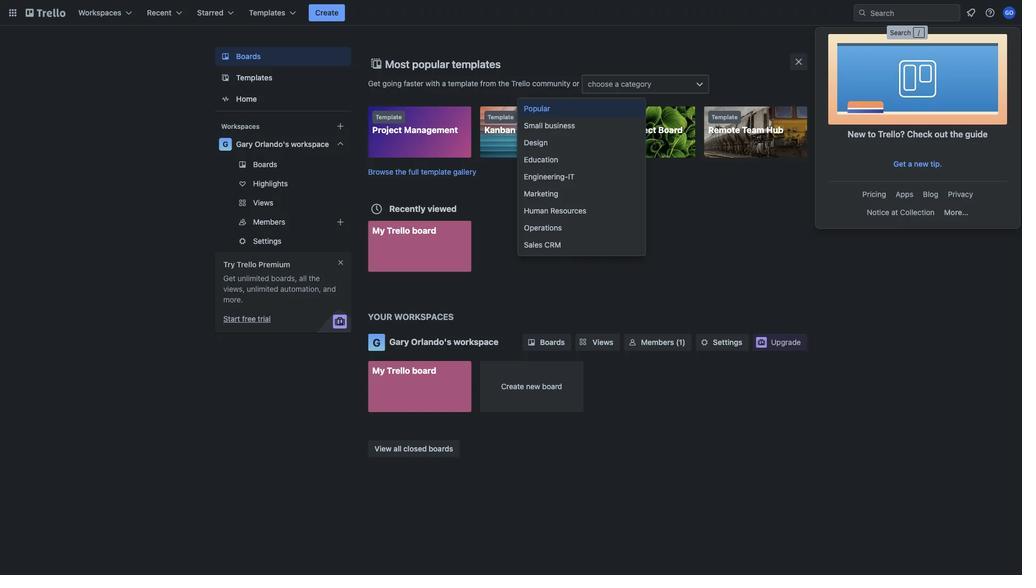 Task type: locate. For each thing, give the bounding box(es) containing it.
0 horizontal spatial g
[[223, 140, 228, 149]]

team
[[742, 125, 765, 135]]

views
[[253, 198, 274, 207], [593, 338, 614, 347]]

new down sm image
[[526, 382, 540, 391]]

boards link for views
[[523, 334, 571, 351]]

members (1)
[[641, 338, 686, 347]]

unlimited up views,
[[238, 274, 269, 283]]

recent
[[147, 8, 172, 17]]

1 horizontal spatial get
[[368, 79, 381, 88]]

boards link
[[215, 47, 351, 66], [215, 156, 351, 173], [523, 334, 571, 351]]

template
[[376, 114, 402, 121], [488, 114, 514, 121], [600, 114, 626, 121], [712, 114, 738, 121], [518, 125, 556, 135]]

boards for views
[[540, 338, 565, 347]]

viewed
[[428, 203, 457, 214]]

1 vertical spatial all
[[394, 444, 402, 453]]

0 horizontal spatial workspaces
[[78, 8, 121, 17]]

boards link up highlights link
[[215, 156, 351, 173]]

0 vertical spatial create
[[315, 8, 339, 17]]

start free trial button
[[223, 314, 271, 324]]

template right full
[[421, 167, 451, 176]]

boards
[[429, 444, 453, 453]]

a right with at top left
[[442, 79, 446, 88]]

1 vertical spatial templates
[[236, 73, 273, 82]]

1 project from the left
[[372, 125, 402, 135]]

templates up home
[[236, 73, 273, 82]]

template inside template simple project board
[[600, 114, 626, 121]]

1 horizontal spatial g
[[373, 336, 381, 349]]

popular
[[412, 58, 450, 70]]

the right the out
[[950, 129, 963, 139]]

1 horizontal spatial workspaces
[[221, 122, 260, 130]]

0 vertical spatial g
[[223, 140, 228, 149]]

your workspaces
[[368, 312, 454, 322]]

2 sm image from the left
[[699, 337, 710, 348]]

sm image
[[627, 337, 638, 348], [699, 337, 710, 348]]

1 horizontal spatial orlando's
[[411, 337, 452, 347]]

0 horizontal spatial all
[[299, 274, 307, 283]]

0 vertical spatial members
[[253, 218, 285, 226]]

gary down home
[[236, 140, 253, 149]]

back to home image
[[26, 4, 65, 21]]

board image
[[219, 50, 232, 63]]

2 project from the left
[[627, 125, 656, 135]]

1 horizontal spatial a
[[615, 80, 619, 88]]

1 horizontal spatial members
[[641, 338, 674, 347]]

get up apps
[[894, 159, 906, 168]]

sm image left "members (1)"
[[627, 337, 638, 348]]

1 sm image from the left
[[627, 337, 638, 348]]

a right the choose
[[615, 80, 619, 88]]

Search field
[[867, 5, 960, 21]]

gary down your workspaces
[[390, 337, 409, 347]]

1 horizontal spatial all
[[394, 444, 402, 453]]

gary orlando's workspace
[[236, 140, 329, 149], [390, 337, 499, 347]]

the
[[498, 79, 510, 88], [950, 129, 963, 139], [395, 167, 407, 176], [309, 274, 320, 283]]

1 vertical spatial my
[[372, 366, 385, 376]]

all inside button
[[394, 444, 402, 453]]

1 vertical spatial members
[[641, 338, 674, 347]]

templates
[[249, 8, 285, 17], [236, 73, 273, 82]]

0 vertical spatial new
[[914, 159, 929, 168]]

new
[[914, 159, 929, 168], [526, 382, 540, 391]]

project up the browse
[[372, 125, 402, 135]]

project left the board
[[627, 125, 656, 135]]

get for get a new tip.
[[894, 159, 906, 168]]

1 horizontal spatial sm image
[[699, 337, 710, 348]]

0 vertical spatial my trello board
[[372, 225, 436, 235]]

templates button
[[243, 4, 302, 21]]

faster
[[404, 79, 424, 88]]

g down home image
[[223, 140, 228, 149]]

gary orlando's workspace up highlights link
[[236, 140, 329, 149]]

0 vertical spatial workspaces
[[78, 8, 121, 17]]

my trello board link
[[368, 221, 471, 272], [368, 361, 471, 412]]

0 vertical spatial get
[[368, 79, 381, 88]]

orlando's up highlights
[[255, 140, 289, 149]]

g down your
[[373, 336, 381, 349]]

1 vertical spatial boards
[[253, 160, 277, 169]]

project inside template simple project board
[[627, 125, 656, 135]]

1 vertical spatial unlimited
[[247, 285, 278, 293]]

1 vertical spatial template
[[421, 167, 451, 176]]

0 horizontal spatial project
[[372, 125, 402, 135]]

1 vertical spatial gary orlando's workspace
[[390, 337, 499, 347]]

a
[[442, 79, 446, 88], [615, 80, 619, 88], [908, 159, 912, 168]]

0 vertical spatial all
[[299, 274, 307, 283]]

views link
[[215, 194, 351, 211], [576, 334, 620, 351]]

notice at collection
[[867, 208, 935, 217]]

0 vertical spatial orlando's
[[255, 140, 289, 149]]

1 vertical spatial create
[[501, 382, 524, 391]]

members left (1)
[[641, 338, 674, 347]]

0 horizontal spatial get
[[223, 274, 236, 283]]

more.
[[223, 295, 243, 304]]

members down highlights
[[253, 218, 285, 226]]

1 horizontal spatial project
[[627, 125, 656, 135]]

template up simple in the right top of the page
[[600, 114, 626, 121]]

0 vertical spatial templates
[[249, 8, 285, 17]]

my trello board
[[372, 225, 436, 235], [372, 366, 436, 376]]

boards right sm image
[[540, 338, 565, 347]]

orlando's down workspaces
[[411, 337, 452, 347]]

workspaces button
[[72, 4, 138, 21]]

1 vertical spatial gary
[[390, 337, 409, 347]]

2 vertical spatial boards
[[540, 338, 565, 347]]

a left tip.
[[908, 159, 912, 168]]

privacy
[[948, 190, 973, 199]]

get up views,
[[223, 274, 236, 283]]

management
[[404, 125, 458, 135]]

get left going
[[368, 79, 381, 88]]

boards up highlights
[[253, 160, 277, 169]]

0 vertical spatial workspace
[[291, 140, 329, 149]]

template inside template remote team hub
[[712, 114, 738, 121]]

0 horizontal spatial gary orlando's workspace
[[236, 140, 329, 149]]

upgrade
[[771, 338, 801, 347]]

0 vertical spatial settings
[[253, 237, 282, 245]]

0 horizontal spatial create
[[315, 8, 339, 17]]

settings link right (1)
[[696, 334, 749, 351]]

gary orlando's workspace down workspaces
[[390, 337, 499, 347]]

template board image
[[219, 71, 232, 84]]

view
[[375, 444, 392, 453]]

create new board
[[501, 382, 562, 391]]

sm image right (1)
[[699, 337, 710, 348]]

1 vertical spatial views
[[593, 338, 614, 347]]

blog
[[923, 190, 939, 199]]

tip.
[[931, 159, 942, 168]]

get inside button
[[894, 159, 906, 168]]

1 horizontal spatial views
[[593, 338, 614, 347]]

free
[[242, 314, 256, 323]]

home image
[[219, 93, 232, 105]]

collection
[[900, 208, 935, 217]]

0 horizontal spatial settings
[[253, 237, 282, 245]]

views,
[[223, 285, 245, 293]]

1 vertical spatial my trello board
[[372, 366, 436, 376]]

engineering-
[[524, 172, 568, 181]]

1 horizontal spatial settings
[[713, 338, 743, 347]]

template up design
[[518, 125, 556, 135]]

0 vertical spatial gary
[[236, 140, 253, 149]]

0 vertical spatial views
[[253, 198, 274, 207]]

boards link up create new board
[[523, 334, 571, 351]]

trello?
[[878, 129, 905, 139]]

1 horizontal spatial create
[[501, 382, 524, 391]]

template inside template project management
[[376, 114, 402, 121]]

0 horizontal spatial members
[[253, 218, 285, 226]]

1 horizontal spatial views link
[[576, 334, 620, 351]]

gary
[[236, 140, 253, 149], [390, 337, 409, 347]]

get
[[368, 79, 381, 88], [894, 159, 906, 168], [223, 274, 236, 283]]

the inside try trello premium get unlimited boards, all the views, unlimited automation, and more.
[[309, 274, 320, 283]]

0 horizontal spatial settings link
[[215, 233, 351, 250]]

0 horizontal spatial views
[[253, 198, 274, 207]]

the up the automation,
[[309, 274, 320, 283]]

design
[[524, 138, 548, 147]]

0 vertical spatial gary orlando's workspace
[[236, 140, 329, 149]]

1 vertical spatial boards link
[[215, 156, 351, 173]]

boards link up templates link
[[215, 47, 351, 66]]

create for create new board
[[501, 382, 524, 391]]

workspaces
[[78, 8, 121, 17], [221, 122, 260, 130]]

settings right (1)
[[713, 338, 743, 347]]

try
[[223, 260, 235, 269]]

template
[[448, 79, 478, 88], [421, 167, 451, 176]]

automation,
[[280, 285, 321, 293]]

closed
[[404, 444, 427, 453]]

orlando's
[[255, 140, 289, 149], [411, 337, 452, 347]]

template down the templates
[[448, 79, 478, 88]]

template down going
[[376, 114, 402, 121]]

2 my from the top
[[372, 366, 385, 376]]

template up the remote
[[712, 114, 738, 121]]

new to trello? check out the guide link
[[829, 34, 1008, 154]]

0 horizontal spatial gary
[[236, 140, 253, 149]]

gary orlando (garyorlando) image
[[1003, 6, 1016, 19]]

boards right board image on the top of page
[[236, 52, 261, 61]]

gallery
[[453, 167, 476, 176]]

sm image
[[526, 337, 537, 348]]

settings link down members link
[[215, 233, 351, 250]]

guide
[[966, 129, 988, 139]]

template simple project board
[[597, 114, 683, 135]]

1 vertical spatial settings link
[[696, 334, 749, 351]]

project
[[372, 125, 402, 135], [627, 125, 656, 135]]

engineering-it
[[524, 172, 575, 181]]

1 vertical spatial workspace
[[454, 337, 499, 347]]

0 horizontal spatial views link
[[215, 194, 351, 211]]

more… button
[[940, 204, 973, 221]]

create for create
[[315, 8, 339, 17]]

1 horizontal spatial gary
[[390, 337, 409, 347]]

0 horizontal spatial sm image
[[627, 337, 638, 348]]

all
[[299, 274, 307, 283], [394, 444, 402, 453]]

settings up premium
[[253, 237, 282, 245]]

template up kanban
[[488, 114, 514, 121]]

boards for highlights
[[253, 160, 277, 169]]

upgrade button
[[753, 334, 808, 351]]

a for get a new tip.
[[908, 159, 912, 168]]

1 my from the top
[[372, 225, 385, 235]]

2 vertical spatial get
[[223, 274, 236, 283]]

0 horizontal spatial orlando's
[[255, 140, 289, 149]]

1 vertical spatial views link
[[576, 334, 620, 351]]

unlimited down boards,
[[247, 285, 278, 293]]

2 horizontal spatial a
[[908, 159, 912, 168]]

all up the automation,
[[299, 274, 307, 283]]

1 horizontal spatial gary orlando's workspace
[[390, 337, 499, 347]]

2 vertical spatial boards link
[[523, 334, 571, 351]]

settings
[[253, 237, 282, 245], [713, 338, 743, 347]]

templates right starred dropdown button
[[249, 8, 285, 17]]

2 horizontal spatial get
[[894, 159, 906, 168]]

0 vertical spatial boards
[[236, 52, 261, 61]]

choose a category
[[588, 80, 652, 88]]

small business
[[524, 121, 575, 130]]

settings link
[[215, 233, 351, 250], [696, 334, 749, 351]]

blog link
[[919, 186, 943, 203]]

get for get going faster with a template from the trello community or
[[368, 79, 381, 88]]

1 horizontal spatial new
[[914, 159, 929, 168]]

a inside button
[[908, 159, 912, 168]]

1 vertical spatial settings
[[713, 338, 743, 347]]

notice
[[867, 208, 890, 217]]

0 vertical spatial my trello board link
[[368, 221, 471, 272]]

1 vertical spatial get
[[894, 159, 906, 168]]

0 vertical spatial views link
[[215, 194, 351, 211]]

all right view
[[394, 444, 402, 453]]

project inside template project management
[[372, 125, 402, 135]]

1 vertical spatial workspaces
[[221, 122, 260, 130]]

create inside button
[[315, 8, 339, 17]]

0 vertical spatial settings link
[[215, 233, 351, 250]]

0 horizontal spatial new
[[526, 382, 540, 391]]

members for members (1)
[[641, 338, 674, 347]]

start free trial
[[223, 314, 271, 323]]

0 vertical spatial my
[[372, 225, 385, 235]]

0 vertical spatial template
[[448, 79, 478, 88]]

1 vertical spatial my trello board link
[[368, 361, 471, 412]]

new left tip.
[[914, 159, 929, 168]]

out
[[935, 129, 948, 139]]

templates link
[[215, 68, 351, 87]]



Task type: describe. For each thing, give the bounding box(es) containing it.
template kanban template
[[485, 114, 556, 135]]

choose
[[588, 80, 613, 88]]

highlights
[[253, 179, 288, 188]]

1 vertical spatial orlando's
[[411, 337, 452, 347]]

settings for topmost settings "link"
[[253, 237, 282, 245]]

settings for the rightmost settings "link"
[[713, 338, 743, 347]]

members link
[[215, 214, 351, 231]]

education
[[524, 155, 558, 164]]

template for simple
[[600, 114, 626, 121]]

search
[[890, 29, 911, 36]]

0 horizontal spatial workspace
[[291, 140, 329, 149]]

marketing
[[524, 189, 558, 198]]

check
[[907, 129, 933, 139]]

notice at collection link
[[863, 204, 939, 221]]

apps link
[[892, 186, 918, 203]]

0 horizontal spatial a
[[442, 79, 446, 88]]

your
[[368, 312, 392, 322]]

sales crm
[[524, 240, 561, 249]]

small
[[524, 121, 543, 130]]

create button
[[309, 4, 345, 21]]

1 my trello board link from the top
[[368, 221, 471, 272]]

operations
[[524, 223, 562, 232]]

new
[[848, 129, 866, 139]]

0 vertical spatial board
[[412, 225, 436, 235]]

2 my trello board link from the top
[[368, 361, 471, 412]]

0 vertical spatial boards link
[[215, 47, 351, 66]]

the left full
[[395, 167, 407, 176]]

workspaces inside workspaces dropdown button
[[78, 8, 121, 17]]

members for members
[[253, 218, 285, 226]]

starred
[[197, 8, 223, 17]]

popular
[[524, 104, 550, 113]]

the right from at the left top of the page
[[498, 79, 510, 88]]

apps
[[896, 190, 914, 199]]

(1)
[[676, 338, 686, 347]]

hub
[[767, 125, 784, 135]]

remote
[[709, 125, 740, 135]]

primary element
[[0, 0, 1022, 26]]

community
[[532, 79, 571, 88]]

going
[[383, 79, 402, 88]]

human
[[524, 206, 549, 215]]

all inside try trello premium get unlimited boards, all the views, unlimited automation, and more.
[[299, 274, 307, 283]]

business
[[545, 121, 575, 130]]

create a workspace image
[[334, 120, 347, 133]]

highlights link
[[215, 175, 351, 192]]

to
[[868, 129, 876, 139]]

more…
[[945, 208, 969, 217]]

browse
[[368, 167, 393, 176]]

templates
[[452, 58, 501, 70]]

trial
[[258, 314, 271, 323]]

1 horizontal spatial settings link
[[696, 334, 749, 351]]

and
[[323, 285, 336, 293]]

template for remote
[[712, 114, 738, 121]]

browse the full template gallery
[[368, 167, 476, 176]]

get inside try trello premium get unlimited boards, all the views, unlimited automation, and more.
[[223, 274, 236, 283]]

start
[[223, 314, 240, 323]]

open information menu image
[[985, 7, 996, 18]]

add image
[[334, 216, 347, 228]]

it
[[568, 172, 575, 181]]

home
[[236, 95, 257, 103]]

1 horizontal spatial workspace
[[454, 337, 499, 347]]

sm image inside settings "link"
[[699, 337, 710, 348]]

workspaces
[[394, 312, 454, 322]]

view all closed boards
[[375, 444, 453, 453]]

0 vertical spatial unlimited
[[238, 274, 269, 283]]

or
[[573, 79, 580, 88]]

templates inside "dropdown button"
[[249, 8, 285, 17]]

with
[[426, 79, 440, 88]]

template for kanban
[[488, 114, 514, 121]]

home link
[[215, 89, 351, 109]]

new to trello? check out the guide
[[848, 129, 988, 139]]

1 my trello board from the top
[[372, 225, 436, 235]]

simple
[[597, 125, 625, 135]]

0 notifications image
[[965, 6, 978, 19]]

crm
[[545, 240, 561, 249]]

try trello premium get unlimited boards, all the views, unlimited automation, and more.
[[223, 260, 336, 304]]

at
[[892, 208, 898, 217]]

most
[[385, 58, 410, 70]]

view all closed boards button
[[368, 440, 460, 457]]

boards link for highlights
[[215, 156, 351, 173]]

resources
[[551, 206, 587, 215]]

starred button
[[191, 4, 241, 21]]

full
[[409, 167, 419, 176]]

2 my trello board from the top
[[372, 366, 436, 376]]

kanban
[[485, 125, 516, 135]]

2 vertical spatial board
[[542, 382, 562, 391]]

recently
[[390, 203, 426, 214]]

sales
[[524, 240, 543, 249]]

human resources
[[524, 206, 587, 215]]

search image
[[858, 9, 867, 17]]

1 vertical spatial new
[[526, 382, 540, 391]]

board
[[658, 125, 683, 135]]

template project management
[[372, 114, 458, 135]]

recently viewed
[[390, 203, 457, 214]]

recent button
[[141, 4, 189, 21]]

pricing link
[[858, 186, 891, 203]]

1 vertical spatial g
[[373, 336, 381, 349]]

category
[[621, 80, 652, 88]]

get a new tip.
[[894, 159, 942, 168]]

from
[[480, 79, 496, 88]]

1 vertical spatial board
[[412, 366, 436, 376]]

trello inside try trello premium get unlimited boards, all the views, unlimited automation, and more.
[[237, 260, 257, 269]]

premium
[[259, 260, 290, 269]]

most popular templates
[[385, 58, 501, 70]]

get going faster with a template from the trello community or
[[368, 79, 582, 88]]

get a new tip. button
[[829, 155, 1008, 173]]

new inside get a new tip. button
[[914, 159, 929, 168]]

a for choose a category
[[615, 80, 619, 88]]

template remote team hub
[[709, 114, 784, 135]]

/
[[918, 29, 920, 36]]

template for project
[[376, 114, 402, 121]]



Task type: vqa. For each thing, say whether or not it's contained in the screenshot.
templates
yes



